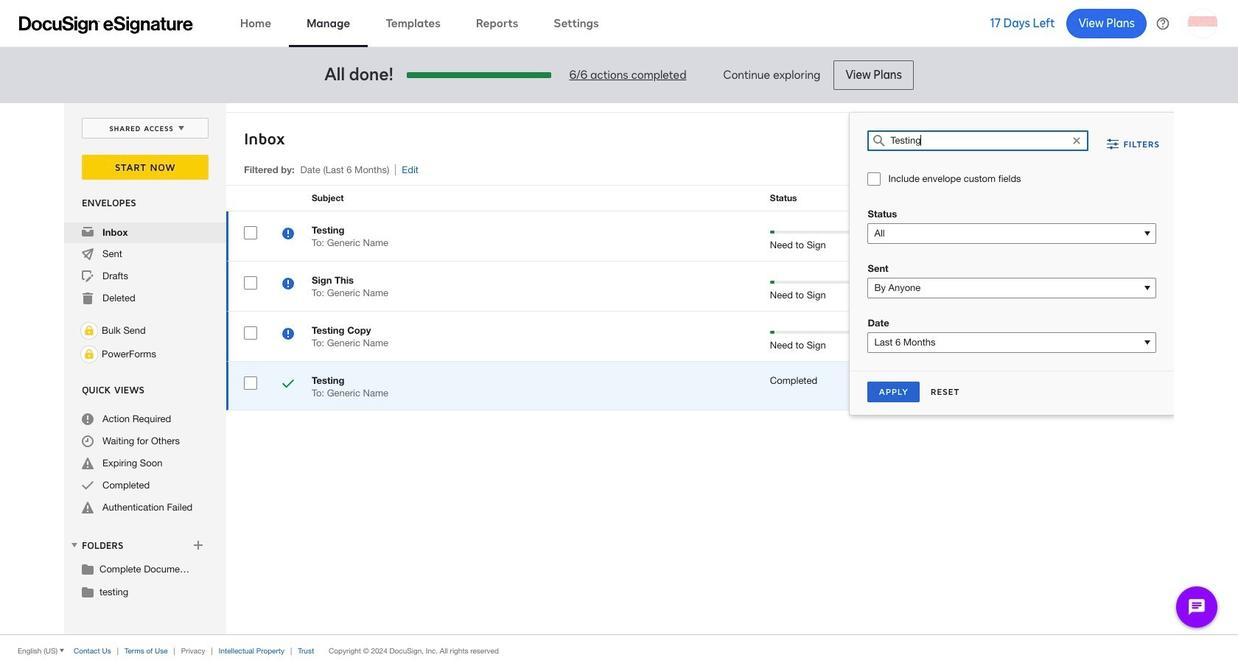 Task type: locate. For each thing, give the bounding box(es) containing it.
1 vertical spatial need to sign image
[[282, 328, 294, 342]]

need to sign image down need to sign icon at the left top of page
[[282, 278, 294, 292]]

alert image down the clock icon
[[82, 458, 94, 470]]

need to sign image
[[282, 278, 294, 292], [282, 328, 294, 342]]

lock image
[[80, 322, 98, 340]]

action required image
[[82, 414, 94, 425]]

1 vertical spatial alert image
[[82, 502, 94, 514]]

Search Inbox and Folders text field
[[891, 131, 1067, 150]]

folder image
[[82, 563, 94, 575], [82, 586, 94, 598]]

secondary navigation region
[[64, 103, 1178, 635]]

1 vertical spatial folder image
[[82, 586, 94, 598]]

2 folder image from the top
[[82, 586, 94, 598]]

0 vertical spatial folder image
[[82, 563, 94, 575]]

2 need to sign image from the top
[[282, 328, 294, 342]]

0 vertical spatial alert image
[[82, 458, 94, 470]]

draft image
[[82, 271, 94, 282]]

0 vertical spatial need to sign image
[[282, 278, 294, 292]]

completed image
[[82, 480, 94, 492]]

more info region
[[0, 635, 1239, 667]]

docusign esignature image
[[19, 16, 193, 34]]

need to sign image up completed icon
[[282, 328, 294, 342]]

sent image
[[82, 248, 94, 260]]

alert image down completed image
[[82, 502, 94, 514]]

inbox image
[[82, 226, 94, 238]]

alert image
[[82, 458, 94, 470], [82, 502, 94, 514]]

trash image
[[82, 293, 94, 305]]

clock image
[[82, 436, 94, 448]]

1 need to sign image from the top
[[282, 278, 294, 292]]



Task type: vqa. For each thing, say whether or not it's contained in the screenshot.
the top lock icon
yes



Task type: describe. For each thing, give the bounding box(es) containing it.
1 alert image from the top
[[82, 458, 94, 470]]

2 alert image from the top
[[82, 502, 94, 514]]

1 folder image from the top
[[82, 563, 94, 575]]

completed image
[[282, 378, 294, 392]]

your uploaded profile image image
[[1189, 8, 1218, 38]]

lock image
[[80, 346, 98, 363]]

need to sign image
[[282, 228, 294, 242]]

view folders image
[[69, 540, 80, 551]]



